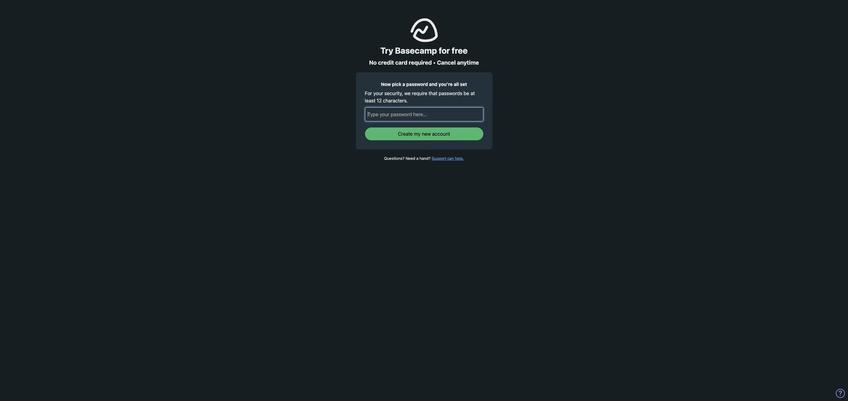 Task type: vqa. For each thing, say whether or not it's contained in the screenshot.
WE
yes



Task type: describe. For each thing, give the bounding box(es) containing it.
all
[[454, 81, 459, 87]]

questions?
[[384, 156, 405, 161]]

password
[[406, 81, 428, 87]]

that
[[429, 91, 437, 96]]

require
[[412, 91, 427, 96]]

passwords
[[439, 91, 462, 96]]

pick
[[392, 81, 401, 87]]

12
[[377, 98, 382, 103]]

•
[[433, 59, 436, 66]]

now pick a password and you're all set
[[381, 81, 467, 87]]

and
[[429, 81, 437, 87]]

can
[[447, 156, 454, 161]]

try basecamp for free
[[380, 45, 468, 56]]

questions? need a hand? support can help.
[[384, 156, 464, 161]]

basecamp
[[395, 45, 437, 56]]

Type your password here… password field
[[365, 107, 483, 121]]

characters.
[[383, 98, 408, 103]]



Task type: locate. For each thing, give the bounding box(es) containing it.
None submit
[[365, 128, 483, 140]]

no credit card required • cancel anytime
[[369, 59, 479, 66]]

free
[[452, 45, 468, 56]]

1 vertical spatial a
[[416, 156, 418, 161]]

your
[[373, 91, 383, 96]]

credit
[[378, 59, 394, 66]]

need
[[406, 156, 415, 161]]

hand?
[[420, 156, 431, 161]]

support can help. link
[[432, 156, 464, 161]]

try
[[380, 45, 393, 56]]

least
[[365, 98, 375, 103]]

be
[[464, 91, 469, 96]]

help.
[[455, 156, 464, 161]]

anytime
[[457, 59, 479, 66]]

you're
[[439, 81, 453, 87]]

a for hand?
[[416, 156, 418, 161]]

a right need
[[416, 156, 418, 161]]

a for password
[[403, 81, 405, 87]]

at
[[471, 91, 475, 96]]

for
[[439, 45, 450, 56]]

a right pick
[[403, 81, 405, 87]]

0 vertical spatial a
[[403, 81, 405, 87]]

a
[[403, 81, 405, 87], [416, 156, 418, 161]]

no
[[369, 59, 377, 66]]

support
[[432, 156, 446, 161]]

now
[[381, 81, 391, 87]]

for your security, we require that passwords be at least 12 characters.
[[365, 91, 475, 103]]

cancel
[[437, 59, 456, 66]]

set
[[460, 81, 467, 87]]

card
[[395, 59, 408, 66]]

1 horizontal spatial a
[[416, 156, 418, 161]]

required
[[409, 59, 432, 66]]

0 horizontal spatial a
[[403, 81, 405, 87]]

we
[[404, 91, 411, 96]]

security,
[[384, 91, 403, 96]]

for
[[365, 91, 372, 96]]



